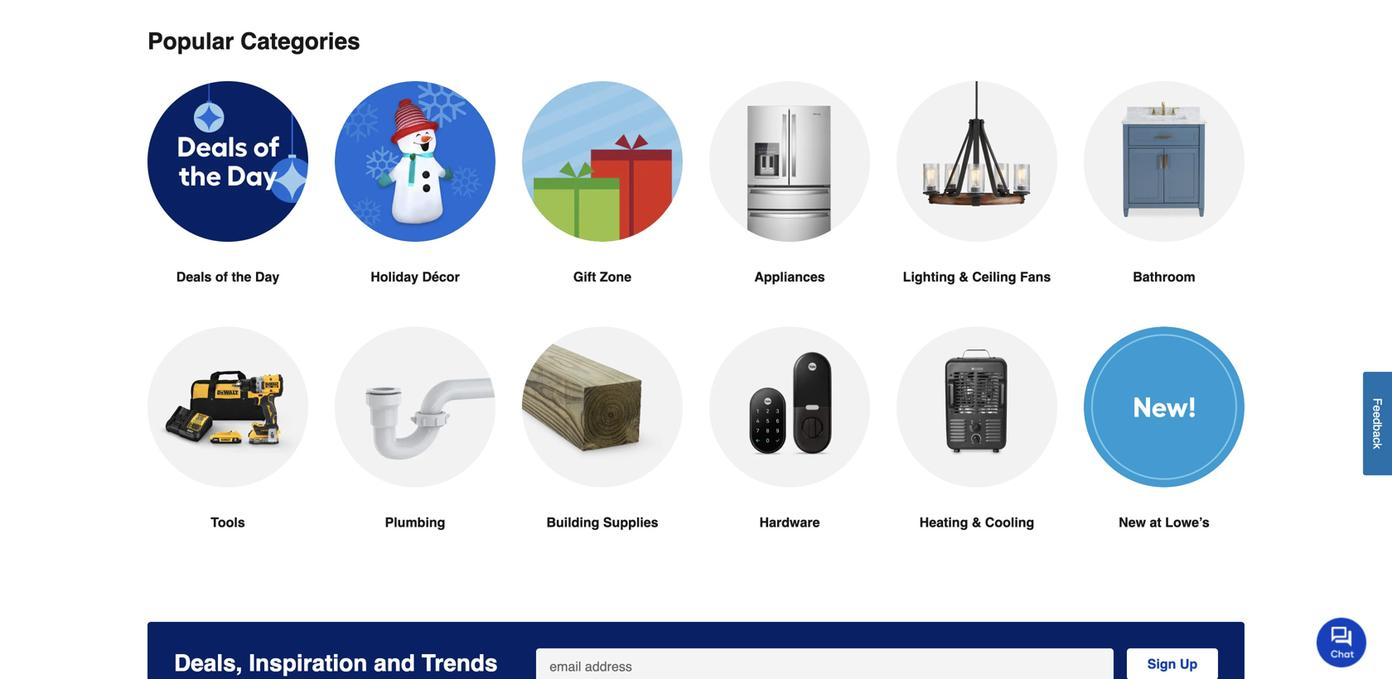Task type: vqa. For each thing, say whether or not it's contained in the screenshot.
the until
no



Task type: locate. For each thing, give the bounding box(es) containing it.
building supplies link
[[522, 327, 683, 573]]

f
[[1371, 398, 1384, 405]]

deals of the day link
[[147, 81, 308, 327]]

heating & cooling
[[920, 515, 1034, 530]]

deals,
[[174, 650, 242, 677]]

popular
[[147, 28, 234, 55]]

new
[[1119, 515, 1146, 530]]

an end section of a four-by-four pressure treated post. image
[[522, 327, 683, 488]]

2 e from the top
[[1371, 412, 1384, 418]]

supplies
[[603, 515, 658, 530]]

tools
[[211, 515, 245, 530]]

gift zone
[[573, 269, 632, 285]]

of
[[215, 269, 228, 285]]

b
[[1371, 425, 1384, 431]]

appliances
[[754, 269, 825, 285]]

1 e from the top
[[1371, 405, 1384, 412]]

& inside lighting & ceiling fans link
[[959, 269, 968, 285]]

deals of the day
[[176, 269, 279, 285]]

an inflatable snowman decoration with a red-and-white striped hat, blue mittens and a blue scarf. image
[[335, 81, 496, 242]]

c
[[1371, 438, 1384, 444]]

e
[[1371, 405, 1384, 412], [1371, 412, 1384, 418]]

new at lowe's link
[[1084, 327, 1245, 573]]

zone
[[600, 269, 632, 285]]

the
[[232, 269, 251, 285]]

plumbing
[[385, 515, 445, 530]]

0 vertical spatial &
[[959, 269, 968, 285]]

trends
[[422, 650, 498, 677]]

0 horizontal spatial &
[[959, 269, 968, 285]]

a dewalt cordless drill with batteries, a charger and a soft case. image
[[147, 327, 308, 488]]

emailAddress text field
[[543, 649, 1107, 677]]

categories
[[240, 28, 360, 55]]

lowe's
[[1165, 515, 1210, 530]]

sign
[[1147, 657, 1176, 672]]

e up d
[[1371, 405, 1384, 412]]

d
[[1371, 418, 1384, 425]]

hardware
[[759, 515, 820, 530]]

up
[[1180, 657, 1198, 672]]

building supplies
[[546, 515, 658, 530]]

new. image
[[1084, 327, 1245, 488]]

ceiling
[[972, 269, 1016, 285]]

1 horizontal spatial &
[[972, 515, 981, 530]]

deals, inspiration and trends
[[174, 650, 498, 677]]

1 vertical spatial &
[[972, 515, 981, 530]]

& left ceiling at right top
[[959, 269, 968, 285]]

hardware link
[[709, 327, 870, 573]]

gift zone link
[[522, 81, 683, 327]]

sign up
[[1147, 657, 1198, 672]]

&
[[959, 269, 968, 285], [972, 515, 981, 530]]

chat invite button image
[[1317, 617, 1367, 668]]

& for lighting
[[959, 269, 968, 285]]

& right heating
[[972, 515, 981, 530]]

a stainless french door refrigerator with a bottom freezer and middle storage drawer. image
[[709, 81, 870, 242]]

cooling
[[985, 515, 1034, 530]]

k
[[1371, 444, 1384, 449]]

e up b on the right bottom of page
[[1371, 412, 1384, 418]]

day
[[255, 269, 279, 285]]

heating & cooling link
[[897, 327, 1057, 573]]

a black indoor utility heater with a thermostat. image
[[897, 327, 1057, 488]]

a
[[1371, 431, 1384, 438]]

& inside heating & cooling link
[[972, 515, 981, 530]]



Task type: describe. For each thing, give the bounding box(es) containing it.
lighting
[[903, 269, 955, 285]]

lighting & ceiling fans link
[[897, 81, 1057, 327]]

f e e d b a c k
[[1371, 398, 1384, 449]]

a white p v c p-trap. image
[[335, 327, 496, 488]]

holiday décor
[[371, 269, 460, 285]]

holiday
[[371, 269, 418, 285]]

bathroom link
[[1084, 81, 1245, 327]]

popular categories
[[147, 28, 360, 55]]

new at lowe's
[[1119, 515, 1210, 530]]

deals
[[176, 269, 212, 285]]

at
[[1150, 515, 1162, 530]]

& for heating
[[972, 515, 981, 530]]

bathroom
[[1133, 269, 1196, 285]]

tools link
[[147, 327, 308, 573]]

inspiration
[[249, 650, 367, 677]]

a 5-light black metal and wood chandelier. image
[[897, 81, 1057, 242]]

plumbing link
[[335, 327, 496, 573]]

f e e d b a c k button
[[1363, 372, 1392, 476]]

and
[[374, 650, 415, 677]]

heating
[[920, 515, 968, 530]]

lighting & ceiling fans
[[903, 269, 1051, 285]]

sign up button
[[1127, 649, 1218, 679]]

an icon of red and green wrapped gifts. image
[[522, 81, 683, 242]]

building
[[546, 515, 599, 530]]

deals of the day icon. image
[[147, 81, 308, 242]]

décor
[[422, 269, 460, 285]]

holiday décor link
[[335, 81, 496, 327]]

appliances link
[[709, 81, 870, 327]]

gift
[[573, 269, 596, 285]]

fans
[[1020, 269, 1051, 285]]

a blue 2-door bathroom vanity with a white top, gold faucet and gold hardware. image
[[1084, 81, 1245, 242]]

a black yale electronic deadbolt with a keypad. image
[[709, 327, 870, 488]]



